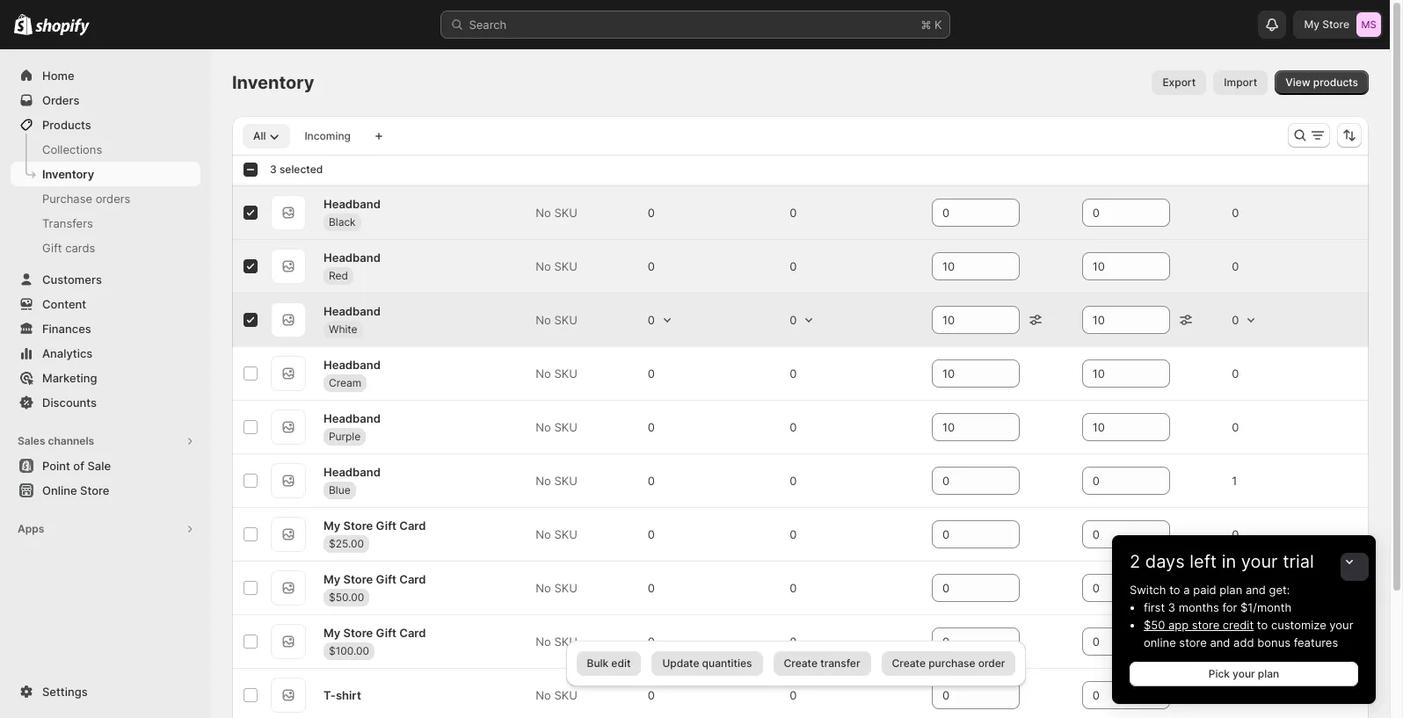 Task type: describe. For each thing, give the bounding box(es) containing it.
online
[[42, 484, 77, 498]]

months
[[1179, 601, 1220, 615]]

red
[[329, 269, 348, 282]]

headband for headband white
[[324, 304, 381, 318]]

point of sale
[[42, 459, 111, 473]]

products
[[42, 118, 91, 132]]

sales channels button
[[11, 429, 201, 454]]

2 days left in your trial button
[[1113, 536, 1376, 573]]

no for headband red
[[536, 259, 551, 274]]

no sku for headband cream
[[536, 367, 578, 381]]

tab list containing all
[[239, 123, 365, 149]]

update quantities
[[663, 657, 752, 670]]

channels
[[48, 434, 94, 448]]

import button
[[1214, 70, 1269, 95]]

point
[[42, 459, 70, 473]]

⌘ k
[[921, 18, 942, 32]]

blue link
[[324, 482, 356, 499]]

products link
[[11, 113, 201, 137]]

k
[[935, 18, 942, 32]]

sku for headband black
[[555, 206, 578, 220]]

store for online store
[[80, 484, 109, 498]]

headband cream
[[324, 358, 381, 389]]

my store gift card $50.00
[[324, 572, 426, 604]]

3 selected
[[270, 163, 323, 176]]

customers link
[[11, 267, 201, 292]]

blue
[[329, 483, 351, 497]]

0 vertical spatial plan
[[1220, 583, 1243, 597]]

$50.00 link
[[324, 589, 370, 606]]

1 button
[[1226, 469, 1262, 493]]

store for my store gift card $50.00
[[343, 572, 373, 586]]

trial
[[1283, 551, 1315, 573]]

finances link
[[11, 317, 201, 341]]

features
[[1294, 636, 1339, 650]]

0 horizontal spatial to
[[1170, 583, 1181, 597]]

collections
[[42, 142, 102, 157]]

no for my store gift card $50.00
[[536, 581, 551, 595]]

t-shirt link
[[324, 687, 361, 705]]

update quantities button
[[652, 652, 763, 676]]

headband for headband blue
[[324, 465, 381, 479]]

2 vertical spatial your
[[1233, 668, 1256, 681]]

2 days left in your trial element
[[1113, 581, 1376, 705]]

switch to a paid plan and get:
[[1130, 583, 1291, 597]]

white
[[329, 322, 358, 336]]

quantities
[[702, 657, 752, 670]]

0 horizontal spatial inventory
[[42, 167, 94, 181]]

add
[[1234, 636, 1255, 650]]

shirt
[[336, 689, 361, 703]]

discounts
[[42, 396, 97, 410]]

$1/month
[[1241, 601, 1292, 615]]

headband purple
[[324, 411, 381, 443]]

2 days left in your trial
[[1130, 551, 1315, 573]]

content link
[[11, 292, 201, 317]]

sku for headband cream
[[555, 367, 578, 381]]

home
[[42, 69, 74, 83]]

products
[[1314, 76, 1359, 89]]

no for my store gift card $100.00
[[536, 635, 551, 649]]

my store gift card link for my store gift card $25.00
[[324, 517, 426, 534]]

create purchase order
[[892, 657, 1006, 670]]

online store button
[[0, 478, 211, 503]]

no for headband blue
[[536, 474, 551, 488]]

transfer
[[821, 657, 861, 670]]

create transfer button
[[774, 652, 871, 676]]

card for my store gift card $100.00
[[399, 626, 426, 640]]

customers
[[42, 273, 102, 287]]

sale
[[87, 459, 111, 473]]

gift left cards
[[42, 241, 62, 255]]

purchase orders link
[[11, 186, 201, 211]]

for
[[1223, 601, 1238, 615]]

10 no from the top
[[536, 689, 551, 703]]

of
[[73, 459, 84, 473]]

in
[[1222, 551, 1237, 573]]

my for my store
[[1305, 18, 1320, 31]]

incoming link
[[294, 124, 361, 149]]

1 horizontal spatial shopify image
[[35, 18, 90, 36]]

my store gift card link for my store gift card $50.00
[[324, 570, 426, 588]]

cream link
[[324, 374, 367, 392]]

no for headband cream
[[536, 367, 551, 381]]

purchase orders
[[42, 192, 131, 206]]

$50 app store credit link
[[1144, 618, 1254, 632]]

$25.00
[[329, 537, 364, 550]]

view products link
[[1276, 70, 1369, 95]]

headband for headband black
[[324, 197, 381, 211]]

paid
[[1194, 583, 1217, 597]]

headband red
[[324, 250, 381, 282]]

point of sale button
[[0, 454, 211, 478]]

sku for my store gift card $25.00
[[555, 528, 578, 542]]

headband link for headband white
[[324, 302, 381, 320]]

red link
[[324, 267, 354, 285]]

my store gift card $25.00
[[324, 518, 426, 550]]

export button
[[1153, 70, 1207, 95]]

switch
[[1130, 583, 1167, 597]]

headband link for headband cream
[[324, 356, 381, 373]]

$100.00
[[329, 644, 369, 657]]

app
[[1169, 618, 1189, 632]]

bulk edit button
[[577, 652, 642, 676]]

settings link
[[11, 680, 201, 705]]

my store image
[[1357, 12, 1382, 37]]

orders link
[[11, 88, 201, 113]]

black
[[329, 215, 356, 228]]

gift for my store gift card $50.00
[[376, 572, 397, 586]]

your inside to customize your online store and add bonus features
[[1330, 618, 1354, 632]]

purple
[[329, 430, 361, 443]]

my store
[[1305, 18, 1350, 31]]

pick
[[1209, 668, 1230, 681]]

store inside to customize your online store and add bonus features
[[1180, 636, 1207, 650]]

content
[[42, 297, 86, 311]]

create for create purchase order
[[892, 657, 926, 670]]

transfers
[[42, 216, 93, 230]]

$50
[[1144, 618, 1166, 632]]

and for plan
[[1246, 583, 1266, 597]]

search
[[469, 18, 507, 32]]



Task type: vqa. For each thing, say whether or not it's contained in the screenshot.
first sku
yes



Task type: locate. For each thing, give the bounding box(es) containing it.
orders
[[96, 192, 131, 206]]

6 headband link from the top
[[324, 463, 381, 481]]

bonus
[[1258, 636, 1291, 650]]

headband up white
[[324, 304, 381, 318]]

your right "in"
[[1242, 551, 1278, 573]]

headband black
[[324, 197, 381, 228]]

and for store
[[1211, 636, 1231, 650]]

headband up blue on the bottom left of the page
[[324, 465, 381, 479]]

no sku for headband red
[[536, 259, 578, 274]]

no sku for headband white
[[536, 313, 578, 327]]

4 no sku from the top
[[536, 367, 578, 381]]

8 sku from the top
[[555, 581, 578, 595]]

store
[[1323, 18, 1350, 31], [80, 484, 109, 498], [343, 518, 373, 533], [343, 572, 373, 586], [343, 626, 373, 640]]

1 horizontal spatial plan
[[1258, 668, 1280, 681]]

3 inside the 2 days left in your trial element
[[1169, 601, 1176, 615]]

card down my store gift card $25.00
[[399, 572, 426, 586]]

0 vertical spatial my store gift card link
[[324, 517, 426, 534]]

create purchase order button
[[882, 652, 1016, 676]]

apps button
[[11, 517, 201, 542]]

6 no sku from the top
[[536, 474, 578, 488]]

1 no sku from the top
[[536, 206, 578, 220]]

0 vertical spatial to
[[1170, 583, 1181, 597]]

1 vertical spatial card
[[399, 572, 426, 586]]

your up features
[[1330, 618, 1354, 632]]

5 no sku from the top
[[536, 420, 578, 434]]

$50 app store credit
[[1144, 618, 1254, 632]]

2 create from the left
[[892, 657, 926, 670]]

home link
[[11, 63, 201, 88]]

1 my store gift card link from the top
[[324, 517, 426, 534]]

1 sku from the top
[[555, 206, 578, 220]]

discounts link
[[11, 391, 201, 415]]

1 vertical spatial store
[[1180, 636, 1207, 650]]

no sku for headband black
[[536, 206, 578, 220]]

headband link up purple
[[324, 409, 381, 427]]

6 headband from the top
[[324, 465, 381, 479]]

0 vertical spatial store
[[1192, 618, 1220, 632]]

no sku for headband purple
[[536, 420, 578, 434]]

gift cards
[[42, 241, 95, 255]]

2 no sku from the top
[[536, 259, 578, 274]]

shopify image
[[14, 14, 33, 35], [35, 18, 90, 36]]

point of sale link
[[11, 454, 201, 478]]

gift down my store gift card $50.00
[[376, 626, 397, 640]]

and up $1/month
[[1246, 583, 1266, 597]]

gift inside my store gift card $50.00
[[376, 572, 397, 586]]

store up $25.00
[[343, 518, 373, 533]]

⌘
[[921, 18, 932, 32]]

card for my store gift card $25.00
[[399, 518, 426, 533]]

collections link
[[11, 137, 201, 162]]

marketing
[[42, 371, 97, 385]]

4 sku from the top
[[555, 367, 578, 381]]

0 horizontal spatial create
[[784, 657, 818, 670]]

1 horizontal spatial create
[[892, 657, 926, 670]]

store inside my store gift card $50.00
[[343, 572, 373, 586]]

headband link up red
[[324, 248, 381, 266]]

store down "months"
[[1192, 618, 1220, 632]]

0 vertical spatial 3
[[270, 163, 277, 176]]

5 no from the top
[[536, 420, 551, 434]]

3 sku from the top
[[555, 313, 578, 327]]

$100.00 link
[[324, 643, 375, 660]]

headband for headband purple
[[324, 411, 381, 425]]

no
[[536, 206, 551, 220], [536, 259, 551, 274], [536, 313, 551, 327], [536, 367, 551, 381], [536, 420, 551, 434], [536, 474, 551, 488], [536, 528, 551, 542], [536, 581, 551, 595], [536, 635, 551, 649], [536, 689, 551, 703]]

2 headband from the top
[[324, 250, 381, 264]]

headband link for headband blue
[[324, 463, 381, 481]]

2 no from the top
[[536, 259, 551, 274]]

no sku for my store gift card $50.00
[[536, 581, 578, 595]]

my up $25.00
[[324, 518, 341, 533]]

6 no from the top
[[536, 474, 551, 488]]

headband link up the cream
[[324, 356, 381, 373]]

gift cards link
[[11, 236, 201, 260]]

gift inside 'my store gift card $100.00'
[[376, 626, 397, 640]]

0 vertical spatial inventory
[[232, 72, 314, 93]]

create inside button
[[784, 657, 818, 670]]

0 horizontal spatial and
[[1211, 636, 1231, 650]]

1 headband from the top
[[324, 197, 381, 211]]

update
[[663, 657, 700, 670]]

gift inside my store gift card $25.00
[[376, 518, 397, 533]]

None number field
[[932, 199, 994, 227], [1082, 199, 1144, 227], [932, 252, 994, 281], [1082, 252, 1144, 281], [932, 306, 994, 334], [1082, 306, 1144, 334], [932, 360, 994, 388], [1082, 360, 1144, 388], [932, 413, 994, 442], [1082, 413, 1144, 442], [932, 467, 994, 495], [1082, 467, 1144, 495], [932, 521, 994, 549], [1082, 521, 1144, 549], [932, 574, 994, 602], [1082, 574, 1144, 602], [932, 628, 994, 656], [1082, 628, 1144, 656], [932, 682, 994, 710], [1082, 682, 1144, 710], [932, 199, 994, 227], [1082, 199, 1144, 227], [932, 252, 994, 281], [1082, 252, 1144, 281], [932, 306, 994, 334], [1082, 306, 1144, 334], [932, 360, 994, 388], [1082, 360, 1144, 388], [932, 413, 994, 442], [1082, 413, 1144, 442], [932, 467, 994, 495], [1082, 467, 1144, 495], [932, 521, 994, 549], [1082, 521, 1144, 549], [932, 574, 994, 602], [1082, 574, 1144, 602], [932, 628, 994, 656], [1082, 628, 1144, 656], [932, 682, 994, 710], [1082, 682, 1144, 710]]

purple link
[[324, 428, 366, 445]]

5 headband link from the top
[[324, 409, 381, 427]]

8 no from the top
[[536, 581, 551, 595]]

gift for my store gift card $100.00
[[376, 626, 397, 640]]

headband link for headband red
[[324, 248, 381, 266]]

create left transfer
[[784, 657, 818, 670]]

your right pick
[[1233, 668, 1256, 681]]

inventory up all dropdown button
[[232, 72, 314, 93]]

create left purchase
[[892, 657, 926, 670]]

1 horizontal spatial to
[[1258, 618, 1269, 632]]

card down my store gift card $50.00
[[399, 626, 426, 640]]

9 sku from the top
[[555, 635, 578, 649]]

your inside dropdown button
[[1242, 551, 1278, 573]]

analytics
[[42, 347, 93, 361]]

black link
[[324, 213, 361, 231]]

0 horizontal spatial 3
[[270, 163, 277, 176]]

sku for headband red
[[555, 259, 578, 274]]

9 no sku from the top
[[536, 635, 578, 649]]

customize
[[1272, 618, 1327, 632]]

5 headband from the top
[[324, 411, 381, 425]]

store
[[1192, 618, 1220, 632], [1180, 636, 1207, 650]]

inventory
[[232, 72, 314, 93], [42, 167, 94, 181]]

my store gift card link up $50.00
[[324, 570, 426, 588]]

0 button
[[641, 201, 680, 225], [783, 201, 822, 225], [1226, 201, 1264, 225], [641, 254, 680, 279], [783, 254, 822, 279], [1226, 254, 1264, 279], [641, 308, 680, 332], [783, 308, 822, 332], [1226, 308, 1264, 332], [641, 361, 680, 386], [783, 361, 822, 386], [1226, 361, 1264, 386], [641, 415, 680, 440], [783, 415, 822, 440], [1226, 415, 1264, 440], [641, 469, 680, 493], [783, 469, 822, 493], [641, 522, 680, 547], [783, 522, 822, 547], [1226, 522, 1264, 547], [641, 576, 680, 601], [783, 576, 822, 601], [641, 630, 680, 654], [783, 630, 822, 654], [641, 683, 680, 708], [783, 683, 822, 708]]

gift down headband blue
[[376, 518, 397, 533]]

no for headband purple
[[536, 420, 551, 434]]

store inside my store gift card $25.00
[[343, 518, 373, 533]]

my store gift card link
[[324, 517, 426, 534], [324, 570, 426, 588], [324, 624, 426, 642]]

my for my store gift card $50.00
[[324, 572, 341, 586]]

store down sale
[[80, 484, 109, 498]]

days
[[1146, 551, 1185, 573]]

3 left selected
[[270, 163, 277, 176]]

headband up purple
[[324, 411, 381, 425]]

finances
[[42, 322, 91, 336]]

my for my store gift card $100.00
[[324, 626, 341, 640]]

view products
[[1286, 76, 1359, 89]]

cream
[[329, 376, 362, 389]]

3 no sku from the top
[[536, 313, 578, 327]]

purchase
[[929, 657, 976, 670]]

0 vertical spatial card
[[399, 518, 426, 533]]

settings
[[42, 685, 88, 699]]

store inside 'my store gift card $100.00'
[[343, 626, 373, 640]]

3 no from the top
[[536, 313, 551, 327]]

edit
[[612, 657, 631, 670]]

and left add at the bottom right of the page
[[1211, 636, 1231, 650]]

7 no from the top
[[536, 528, 551, 542]]

1 vertical spatial and
[[1211, 636, 1231, 650]]

card inside my store gift card $50.00
[[399, 572, 426, 586]]

create
[[784, 657, 818, 670], [892, 657, 926, 670]]

3 card from the top
[[399, 626, 426, 640]]

selected
[[280, 163, 323, 176]]

headband for headband red
[[324, 250, 381, 264]]

7 no sku from the top
[[536, 528, 578, 542]]

1 vertical spatial 3
[[1169, 601, 1176, 615]]

tab list
[[239, 123, 365, 149]]

store up $50.00
[[343, 572, 373, 586]]

headband link up black
[[324, 195, 381, 212]]

6 sku from the top
[[555, 474, 578, 488]]

my for my store gift card $25.00
[[324, 518, 341, 533]]

headband up the cream
[[324, 358, 381, 372]]

1 no from the top
[[536, 206, 551, 220]]

3 headband link from the top
[[324, 302, 381, 320]]

store for my store gift card $25.00
[[343, 518, 373, 533]]

8 no sku from the top
[[536, 581, 578, 595]]

headband for headband cream
[[324, 358, 381, 372]]

1 vertical spatial your
[[1330, 618, 1354, 632]]

card inside 'my store gift card $100.00'
[[399, 626, 426, 640]]

a
[[1184, 583, 1191, 597]]

my store gift card link up $100.00
[[324, 624, 426, 642]]

headband link up white
[[324, 302, 381, 320]]

$50.00
[[329, 591, 364, 604]]

headband link for headband black
[[324, 195, 381, 212]]

my store gift card link up $25.00
[[324, 517, 426, 534]]

my up $50.00
[[324, 572, 341, 586]]

headband up black
[[324, 197, 381, 211]]

store inside button
[[80, 484, 109, 498]]

to down $1/month
[[1258, 618, 1269, 632]]

7 sku from the top
[[555, 528, 578, 542]]

no sku for my store gift card $100.00
[[536, 635, 578, 649]]

1 horizontal spatial inventory
[[232, 72, 314, 93]]

first
[[1144, 601, 1166, 615]]

1 horizontal spatial 3
[[1169, 601, 1176, 615]]

inventory link
[[11, 162, 201, 186]]

sku for headband white
[[555, 313, 578, 327]]

2 vertical spatial my store gift card link
[[324, 624, 426, 642]]

my store gift card $100.00
[[324, 626, 426, 657]]

card up my store gift card $50.00
[[399, 518, 426, 533]]

my store gift card link for my store gift card $100.00
[[324, 624, 426, 642]]

2 card from the top
[[399, 572, 426, 586]]

store for my store gift card $100.00
[[343, 626, 373, 640]]

1 headband link from the top
[[324, 195, 381, 212]]

no sku for headband blue
[[536, 474, 578, 488]]

gift down my store gift card $25.00
[[376, 572, 397, 586]]

card for my store gift card $50.00
[[399, 572, 426, 586]]

to customize your online store and add bonus features
[[1144, 618, 1354, 650]]

2 vertical spatial card
[[399, 626, 426, 640]]

card
[[399, 518, 426, 533], [399, 572, 426, 586], [399, 626, 426, 640]]

4 headband link from the top
[[324, 356, 381, 373]]

store for my store
[[1323, 18, 1350, 31]]

sku for headband purple
[[555, 420, 578, 434]]

0 vertical spatial and
[[1246, 583, 1266, 597]]

to
[[1170, 583, 1181, 597], [1258, 618, 1269, 632]]

bulk edit
[[587, 657, 631, 670]]

2 my store gift card link from the top
[[324, 570, 426, 588]]

and inside to customize your online store and add bonus features
[[1211, 636, 1231, 650]]

my up $100.00
[[324, 626, 341, 640]]

4 headband from the top
[[324, 358, 381, 372]]

get:
[[1270, 583, 1291, 597]]

5 sku from the top
[[555, 420, 578, 434]]

no sku for my store gift card $25.00
[[536, 528, 578, 542]]

sku for headband blue
[[555, 474, 578, 488]]

cards
[[65, 241, 95, 255]]

order
[[979, 657, 1006, 670]]

9 no from the top
[[536, 635, 551, 649]]

bulk
[[587, 657, 609, 670]]

2 headband link from the top
[[324, 248, 381, 266]]

10 sku from the top
[[555, 689, 578, 703]]

my inside my store gift card $50.00
[[324, 572, 341, 586]]

plan up 'for' on the bottom right of the page
[[1220, 583, 1243, 597]]

no for my store gift card $25.00
[[536, 528, 551, 542]]

1 vertical spatial my store gift card link
[[324, 570, 426, 588]]

online store link
[[11, 478, 201, 503]]

t-shirt
[[324, 689, 361, 703]]

1 vertical spatial inventory
[[42, 167, 94, 181]]

import
[[1225, 76, 1258, 89]]

headband link
[[324, 195, 381, 212], [324, 248, 381, 266], [324, 302, 381, 320], [324, 356, 381, 373], [324, 409, 381, 427], [324, 463, 381, 481]]

sales channels
[[18, 434, 94, 448]]

white link
[[324, 321, 363, 338]]

1 card from the top
[[399, 518, 426, 533]]

inventory up "purchase" at the top left
[[42, 167, 94, 181]]

sku for my store gift card $50.00
[[555, 581, 578, 595]]

store up $100.00
[[343, 626, 373, 640]]

create inside button
[[892, 657, 926, 670]]

incoming
[[305, 129, 351, 142]]

headband blue
[[324, 465, 381, 497]]

3 my store gift card link from the top
[[324, 624, 426, 642]]

to left a
[[1170, 583, 1181, 597]]

apps
[[18, 522, 44, 536]]

store down $50 app store credit link
[[1180, 636, 1207, 650]]

3 headband from the top
[[324, 304, 381, 318]]

headband link up blue on the bottom left of the page
[[324, 463, 381, 481]]

t-
[[324, 689, 336, 703]]

my left my store image
[[1305, 18, 1320, 31]]

0 horizontal spatial shopify image
[[14, 14, 33, 35]]

2 sku from the top
[[555, 259, 578, 274]]

online
[[1144, 636, 1177, 650]]

store left my store image
[[1323, 18, 1350, 31]]

create for create transfer
[[784, 657, 818, 670]]

gift for my store gift card $25.00
[[376, 518, 397, 533]]

card inside my store gift card $25.00
[[399, 518, 426, 533]]

headband link for headband purple
[[324, 409, 381, 427]]

my inside my store gift card $25.00
[[324, 518, 341, 533]]

1 vertical spatial to
[[1258, 618, 1269, 632]]

10 no sku from the top
[[536, 689, 578, 703]]

sku for my store gift card $100.00
[[555, 635, 578, 649]]

0 horizontal spatial plan
[[1220, 583, 1243, 597]]

1 horizontal spatial and
[[1246, 583, 1266, 597]]

my inside 'my store gift card $100.00'
[[324, 626, 341, 640]]

1 vertical spatial plan
[[1258, 668, 1280, 681]]

your
[[1242, 551, 1278, 573], [1330, 618, 1354, 632], [1233, 668, 1256, 681]]

3 right first
[[1169, 601, 1176, 615]]

0 vertical spatial your
[[1242, 551, 1278, 573]]

plan down bonus
[[1258, 668, 1280, 681]]

pick your plan link
[[1130, 662, 1359, 687]]

gift
[[42, 241, 62, 255], [376, 518, 397, 533], [376, 572, 397, 586], [376, 626, 397, 640]]

headband
[[324, 197, 381, 211], [324, 250, 381, 264], [324, 304, 381, 318], [324, 358, 381, 372], [324, 411, 381, 425], [324, 465, 381, 479]]

pick your plan
[[1209, 668, 1280, 681]]

1
[[1233, 474, 1238, 488]]

no for headband white
[[536, 313, 551, 327]]

purchase
[[42, 192, 92, 206]]

view
[[1286, 76, 1311, 89]]

1 create from the left
[[784, 657, 818, 670]]

no for headband black
[[536, 206, 551, 220]]

4 no from the top
[[536, 367, 551, 381]]

headband up red
[[324, 250, 381, 264]]

to inside to customize your online store and add bonus features
[[1258, 618, 1269, 632]]



